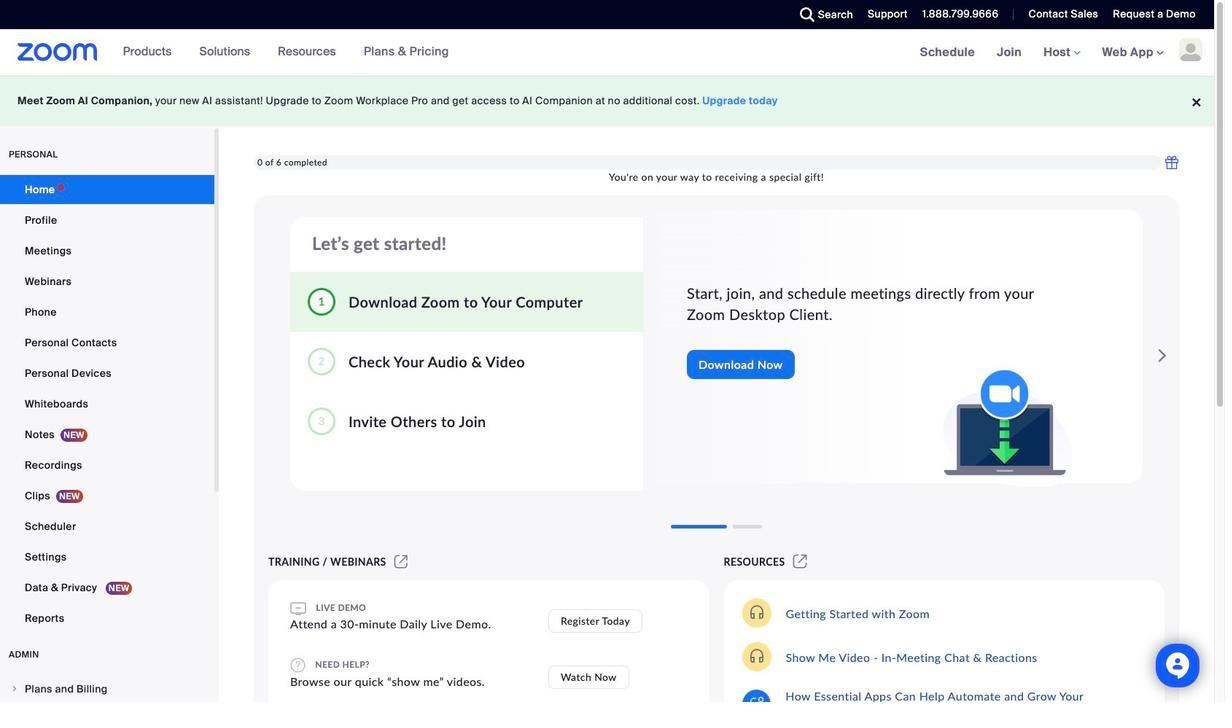 Task type: vqa. For each thing, say whether or not it's contained in the screenshot.
NEXT icon
yes



Task type: locate. For each thing, give the bounding box(es) containing it.
footer
[[0, 76, 1214, 126]]

1 horizontal spatial window new image
[[791, 556, 810, 568]]

next image
[[1152, 341, 1172, 371]]

window new image
[[392, 556, 410, 568], [791, 556, 810, 568]]

1 window new image from the left
[[392, 556, 410, 568]]

0 horizontal spatial window new image
[[392, 556, 410, 568]]

banner
[[0, 29, 1214, 77]]

menu item
[[0, 675, 214, 702]]



Task type: describe. For each thing, give the bounding box(es) containing it.
profile picture image
[[1179, 38, 1203, 61]]

zoom logo image
[[18, 43, 97, 61]]

product information navigation
[[112, 29, 460, 76]]

right image
[[10, 685, 19, 694]]

2 window new image from the left
[[791, 556, 810, 568]]

meetings navigation
[[909, 29, 1214, 77]]

personal menu menu
[[0, 175, 214, 635]]



